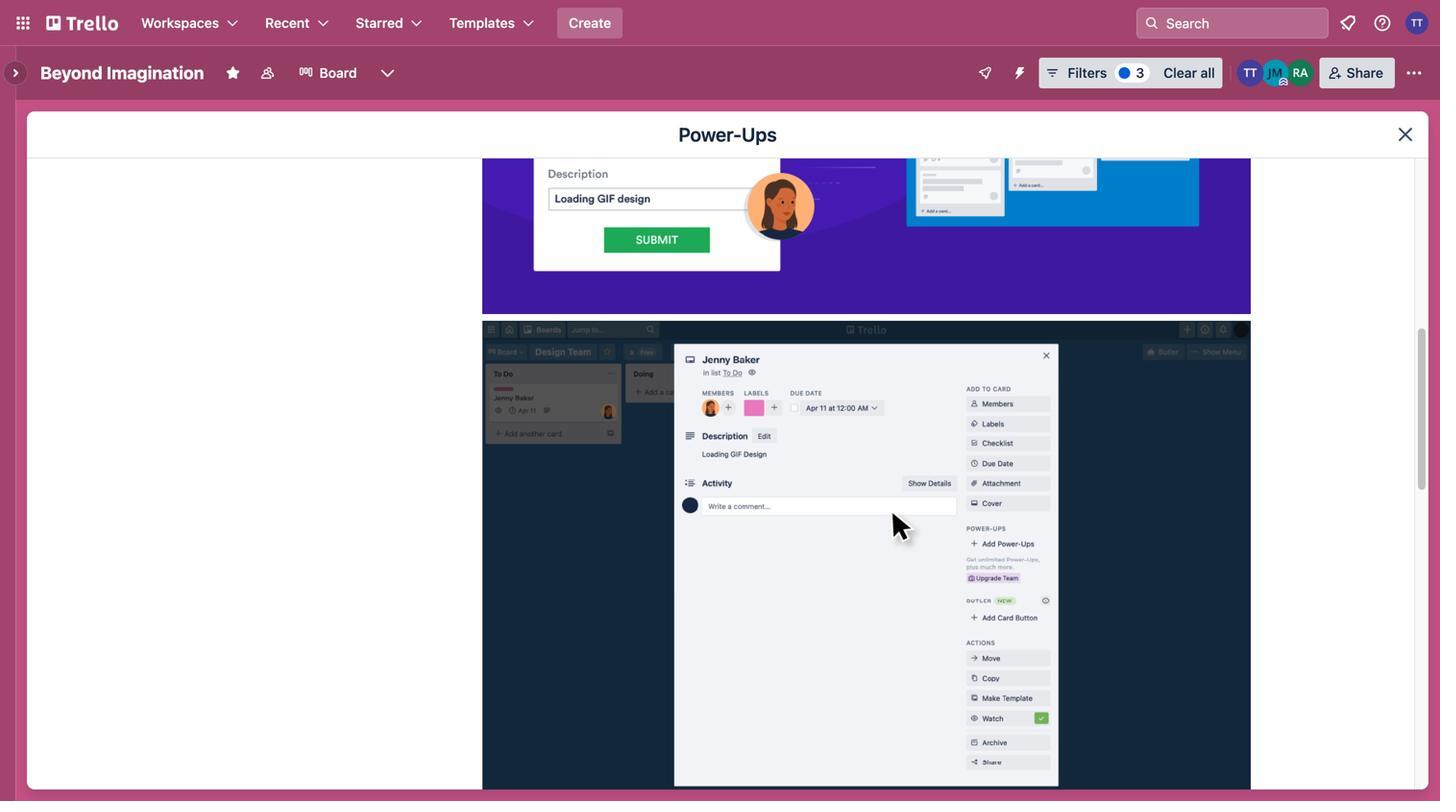 Task type: describe. For each thing, give the bounding box(es) containing it.
terry turtle (terryturtle) image
[[1406, 12, 1429, 35]]

workspace visible image
[[260, 65, 275, 81]]

Board name text field
[[31, 58, 214, 88]]

recent
[[265, 15, 310, 31]]

2 screenshot1 image from the top
[[482, 321, 1251, 801]]

clear all
[[1164, 65, 1215, 81]]

all
[[1201, 65, 1215, 81]]

jeremy miller (jeremymiller198) image
[[1262, 60, 1289, 86]]

beyond imagination
[[40, 62, 204, 83]]

star or unstar board image
[[225, 65, 241, 81]]

board link
[[287, 58, 369, 88]]

share button
[[1320, 58, 1395, 88]]

imagination
[[106, 62, 204, 83]]

terry turtle (terryturtle) image
[[1237, 60, 1264, 86]]

this member is an admin of this board. image
[[1280, 78, 1288, 86]]

clear
[[1164, 65, 1197, 81]]

show menu image
[[1405, 63, 1424, 83]]

1 screenshot1 image from the top
[[482, 0, 1251, 314]]

templates
[[449, 15, 515, 31]]

recent button
[[254, 8, 340, 38]]



Task type: locate. For each thing, give the bounding box(es) containing it.
automation image
[[1004, 58, 1031, 85]]

templates button
[[438, 8, 546, 38]]

back to home image
[[46, 8, 118, 38]]

filters
[[1068, 65, 1107, 81]]

beyond
[[40, 62, 102, 83]]

clear all button
[[1156, 58, 1223, 88]]

create button
[[557, 8, 623, 38]]

0 vertical spatial screenshot1 image
[[482, 0, 1251, 314]]

create
[[569, 15, 611, 31]]

board
[[319, 65, 357, 81]]

starred button
[[344, 8, 434, 38]]

ups
[[742, 123, 777, 146]]

open information menu image
[[1373, 13, 1392, 33]]

Search field
[[1160, 9, 1328, 37]]

workspaces button
[[130, 8, 250, 38]]

3
[[1136, 65, 1145, 81]]

starred
[[356, 15, 403, 31]]

workspaces
[[141, 15, 219, 31]]

search image
[[1144, 15, 1160, 31]]

screenshot1 image
[[482, 0, 1251, 314], [482, 321, 1251, 801]]

power ups image
[[978, 65, 993, 81]]

share
[[1347, 65, 1384, 81]]

power-ups
[[679, 123, 777, 146]]

ruby anderson (rubyanderson7) image
[[1287, 60, 1314, 86]]

power-
[[679, 123, 742, 146]]

1 vertical spatial screenshot1 image
[[482, 321, 1251, 801]]

customize views image
[[378, 63, 397, 83]]

primary element
[[0, 0, 1440, 46]]

0 notifications image
[[1337, 12, 1360, 35]]



Task type: vqa. For each thing, say whether or not it's contained in the screenshot.
BEYOND IMAGINATION
yes



